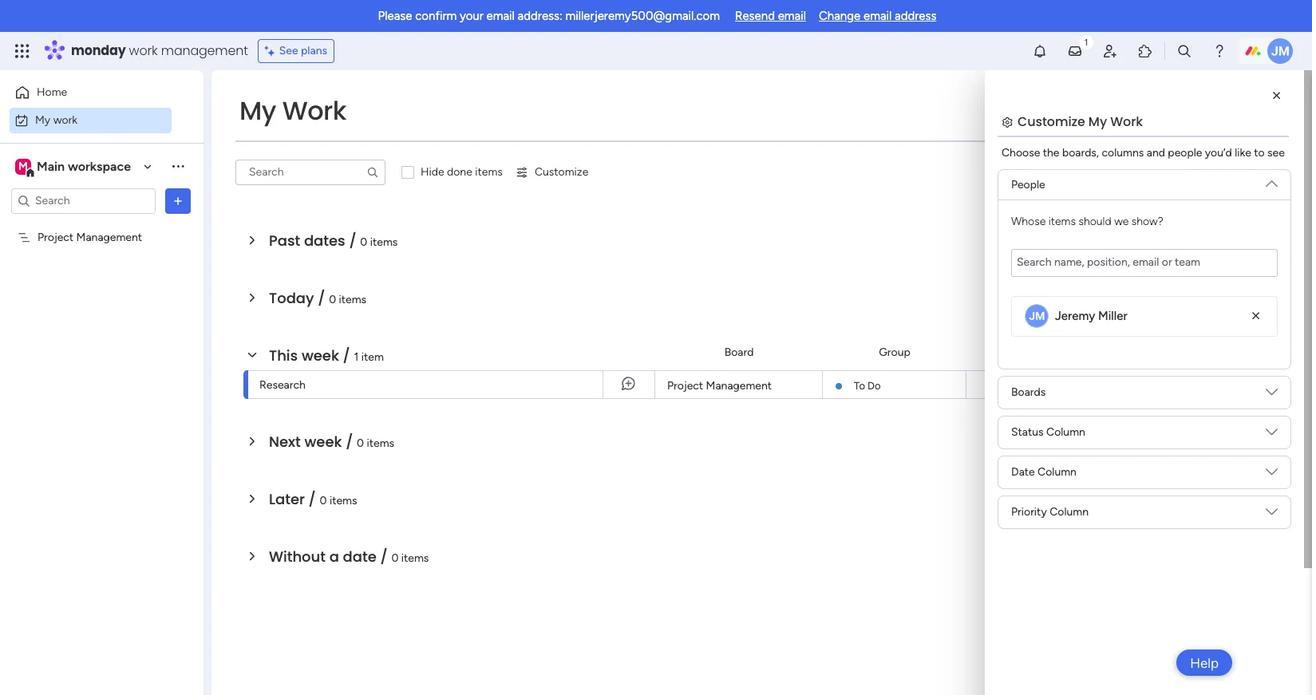 Task type: vqa. For each thing, say whether or not it's contained in the screenshot.
Update Feed ICON
no



Task type: locate. For each thing, give the bounding box(es) containing it.
0 horizontal spatial management
[[76, 230, 142, 244]]

0 vertical spatial jeremy miller image
[[1268, 38, 1294, 64]]

date column
[[1012, 466, 1077, 479]]

my for my work
[[240, 93, 276, 129]]

1 vertical spatial week
[[305, 432, 342, 452]]

1 vertical spatial people
[[998, 345, 1032, 359]]

5 dapulse dropdown down arrow image from the top
[[1267, 506, 1279, 524]]

help
[[1191, 655, 1220, 671]]

to
[[1255, 146, 1266, 160]]

resend email
[[736, 9, 807, 23]]

work
[[282, 93, 347, 129], [1111, 113, 1144, 131]]

choose the boards, columns and people you'd like to see
[[1002, 146, 1286, 160]]

items
[[475, 165, 503, 179], [1049, 215, 1077, 228], [370, 236, 398, 249], [339, 293, 367, 307], [367, 437, 395, 450], [330, 494, 357, 508], [402, 552, 429, 565]]

boards
[[1012, 386, 1046, 399]]

my for my work
[[35, 113, 50, 127]]

0 horizontal spatial work
[[53, 113, 78, 127]]

dapulse dropdown down arrow image for priority column
[[1267, 506, 1279, 524]]

help button
[[1177, 650, 1233, 676]]

1 horizontal spatial email
[[778, 9, 807, 23]]

date
[[343, 547, 377, 567]]

0 horizontal spatial project management
[[38, 230, 142, 244]]

0 vertical spatial project management
[[38, 230, 142, 244]]

/ right dates
[[349, 231, 357, 251]]

to
[[855, 380, 866, 392]]

date
[[1012, 466, 1036, 479]]

project management
[[38, 230, 142, 244], [668, 379, 772, 393]]

3 email from the left
[[864, 9, 892, 23]]

None text field
[[1012, 249, 1279, 277]]

1 vertical spatial management
[[706, 379, 772, 393]]

work down home
[[53, 113, 78, 127]]

1 horizontal spatial customize
[[1018, 113, 1086, 131]]

email for change email address
[[864, 9, 892, 23]]

my
[[240, 93, 276, 129], [1089, 113, 1108, 131], [35, 113, 50, 127]]

my down see plans button
[[240, 93, 276, 129]]

customize inside button
[[535, 165, 589, 179]]

column right status
[[1047, 426, 1086, 439]]

people
[[1169, 146, 1203, 160]]

project management list box
[[0, 220, 204, 466]]

1 horizontal spatial jeremy miller image
[[1268, 38, 1294, 64]]

project
[[38, 230, 74, 244], [668, 379, 704, 393]]

like
[[1236, 146, 1252, 160]]

0 up 'later / 0 items'
[[357, 437, 364, 450]]

select product image
[[14, 43, 30, 59]]

do
[[868, 380, 881, 392]]

column right priority
[[1050, 506, 1089, 519]]

2 horizontal spatial email
[[864, 9, 892, 23]]

project management down search in workspace "field"
[[38, 230, 142, 244]]

0 horizontal spatial project
[[38, 230, 74, 244]]

workspace image
[[15, 158, 31, 175]]

column right "date"
[[1038, 466, 1077, 479]]

1
[[354, 351, 359, 364]]

items inside without a date / 0 items
[[402, 552, 429, 565]]

choose
[[1002, 146, 1041, 160]]

0 vertical spatial management
[[76, 230, 142, 244]]

whose
[[1012, 215, 1046, 228]]

invite members image
[[1103, 43, 1119, 59]]

group
[[879, 345, 911, 359]]

0 horizontal spatial customize
[[535, 165, 589, 179]]

4 dapulse dropdown down arrow image from the top
[[1267, 466, 1279, 484]]

2 vertical spatial column
[[1050, 506, 1089, 519]]

jeremy miller image left jeremy
[[1025, 304, 1049, 328]]

my work button
[[10, 107, 172, 133]]

main content containing past dates /
[[212, 70, 1313, 696]]

1 horizontal spatial management
[[706, 379, 772, 393]]

email right 'resend'
[[778, 9, 807, 23]]

hide
[[421, 165, 445, 179]]

1 image
[[1080, 33, 1094, 51]]

next week / 0 items
[[269, 432, 395, 452]]

jeremy miller
[[1056, 309, 1128, 323]]

0 right later
[[320, 494, 327, 508]]

jeremy
[[1056, 309, 1096, 323]]

/
[[349, 231, 357, 251], [318, 288, 325, 308], [343, 346, 350, 366], [346, 432, 353, 452], [309, 490, 316, 510], [380, 547, 388, 567]]

column for priority column
[[1050, 506, 1089, 519]]

change email address
[[819, 9, 937, 23]]

customize
[[1018, 113, 1086, 131], [535, 165, 589, 179]]

people
[[1012, 178, 1046, 192], [998, 345, 1032, 359]]

my down home
[[35, 113, 50, 127]]

0 horizontal spatial jeremy miller image
[[1025, 304, 1049, 328]]

1 vertical spatial column
[[1038, 466, 1077, 479]]

0 inside the "past dates / 0 items"
[[360, 236, 368, 249]]

confirm
[[415, 9, 457, 23]]

my inside my work 'button'
[[35, 113, 50, 127]]

next
[[269, 432, 301, 452]]

0 vertical spatial people
[[1012, 178, 1046, 192]]

1 vertical spatial work
[[53, 113, 78, 127]]

0 horizontal spatial email
[[487, 9, 515, 23]]

email for resend email
[[778, 9, 807, 23]]

week for next
[[305, 432, 342, 452]]

email right 'change'
[[864, 9, 892, 23]]

0 inside today / 0 items
[[329, 293, 336, 307]]

2 email from the left
[[778, 9, 807, 23]]

address
[[895, 9, 937, 23]]

1 vertical spatial customize
[[535, 165, 589, 179]]

main workspace
[[37, 159, 131, 174]]

1 horizontal spatial my
[[240, 93, 276, 129]]

project inside list box
[[38, 230, 74, 244]]

status
[[1012, 426, 1044, 439]]

plans
[[301, 44, 328, 58]]

email right your
[[487, 9, 515, 23]]

columns
[[1103, 146, 1145, 160]]

1 horizontal spatial project
[[668, 379, 704, 393]]

items inside the "past dates / 0 items"
[[370, 236, 398, 249]]

dapulse dropdown down arrow image
[[1267, 172, 1279, 190], [1267, 386, 1279, 404], [1267, 426, 1279, 444], [1267, 466, 1279, 484], [1267, 506, 1279, 524]]

email
[[487, 9, 515, 23], [778, 9, 807, 23], [864, 9, 892, 23]]

work for my
[[53, 113, 78, 127]]

show?
[[1132, 215, 1164, 228]]

items inside 'later / 0 items'
[[330, 494, 357, 508]]

3 dapulse dropdown down arrow image from the top
[[1267, 426, 1279, 444]]

m
[[18, 159, 28, 173]]

management down search in workspace "field"
[[76, 230, 142, 244]]

management inside "main content"
[[706, 379, 772, 393]]

millerjeremy500@gmail.com
[[566, 9, 720, 23]]

people down choose
[[1012, 178, 1046, 192]]

should
[[1079, 215, 1112, 228]]

0 right dates
[[360, 236, 368, 249]]

2 dapulse dropdown down arrow image from the top
[[1267, 386, 1279, 404]]

boards,
[[1063, 146, 1100, 160]]

today / 0 items
[[269, 288, 367, 308]]

search image
[[367, 166, 379, 179]]

jeremy miller image
[[1268, 38, 1294, 64], [1025, 304, 1049, 328]]

priority
[[1012, 506, 1048, 519]]

project management down board
[[668, 379, 772, 393]]

0 vertical spatial week
[[302, 346, 339, 366]]

see
[[279, 44, 298, 58]]

without a date / 0 items
[[269, 547, 429, 567]]

0 vertical spatial project
[[38, 230, 74, 244]]

work up columns
[[1111, 113, 1144, 131]]

people up "boards"
[[998, 345, 1032, 359]]

0 vertical spatial customize
[[1018, 113, 1086, 131]]

address:
[[518, 9, 563, 23]]

work for monday
[[129, 42, 158, 60]]

work right "monday"
[[129, 42, 158, 60]]

2 horizontal spatial my
[[1089, 113, 1108, 131]]

0 right today
[[329, 293, 336, 307]]

0
[[360, 236, 368, 249], [329, 293, 336, 307], [357, 437, 364, 450], [320, 494, 327, 508], [392, 552, 399, 565]]

0 horizontal spatial work
[[282, 93, 347, 129]]

change
[[819, 9, 861, 23]]

week
[[302, 346, 339, 366], [305, 432, 342, 452]]

my up boards,
[[1089, 113, 1108, 131]]

dates
[[304, 231, 346, 251]]

work down plans
[[282, 93, 347, 129]]

None search field
[[236, 160, 386, 185]]

workspace
[[68, 159, 131, 174]]

management down board
[[706, 379, 772, 393]]

main content
[[212, 70, 1313, 696]]

inbox image
[[1068, 43, 1084, 59]]

0 vertical spatial work
[[129, 42, 158, 60]]

week right next
[[305, 432, 342, 452]]

project management inside list box
[[38, 230, 142, 244]]

1 vertical spatial project management
[[668, 379, 772, 393]]

we
[[1115, 215, 1130, 228]]

1 horizontal spatial work
[[129, 42, 158, 60]]

Filter dashboard by text search field
[[236, 160, 386, 185]]

column for date column
[[1038, 466, 1077, 479]]

0 inside 'later / 0 items'
[[320, 494, 327, 508]]

/ right today
[[318, 288, 325, 308]]

1 vertical spatial jeremy miller image
[[1025, 304, 1049, 328]]

customize button
[[509, 160, 595, 185]]

project management link
[[665, 371, 813, 400]]

0 inside next week / 0 items
[[357, 437, 364, 450]]

0 horizontal spatial my
[[35, 113, 50, 127]]

1 horizontal spatial project management
[[668, 379, 772, 393]]

work
[[129, 42, 158, 60], [53, 113, 78, 127]]

home
[[37, 85, 67, 99]]

/ left 1
[[343, 346, 350, 366]]

option
[[0, 223, 204, 226]]

week left 1
[[302, 346, 339, 366]]

column for status column
[[1047, 426, 1086, 439]]

0 right date
[[392, 552, 399, 565]]

work inside 'button'
[[53, 113, 78, 127]]

column
[[1047, 426, 1086, 439], [1038, 466, 1077, 479], [1050, 506, 1089, 519]]

jeremy miller image right help icon
[[1268, 38, 1294, 64]]

management inside list box
[[76, 230, 142, 244]]

1 dapulse dropdown down arrow image from the top
[[1267, 172, 1279, 190]]

0 vertical spatial column
[[1047, 426, 1086, 439]]

item
[[362, 351, 384, 364]]

management
[[76, 230, 142, 244], [706, 379, 772, 393]]



Task type: describe. For each thing, give the bounding box(es) containing it.
change email address link
[[819, 9, 937, 23]]

week for this
[[302, 346, 339, 366]]

/ right later
[[309, 490, 316, 510]]

today
[[269, 288, 314, 308]]

jeremy miller link
[[1056, 309, 1128, 323]]

and
[[1147, 146, 1166, 160]]

dapulse dropdown down arrow image for people
[[1267, 172, 1279, 190]]

miller
[[1099, 309, 1128, 323]]

main
[[37, 159, 65, 174]]

workspace selection element
[[15, 157, 133, 178]]

see
[[1268, 146, 1286, 160]]

/ right next
[[346, 432, 353, 452]]

whose items should we show?
[[1012, 215, 1164, 228]]

monday work management
[[71, 42, 248, 60]]

home button
[[10, 80, 172, 105]]

resend email link
[[736, 9, 807, 23]]

to do
[[855, 380, 881, 392]]

please confirm your email address: millerjeremy500@gmail.com
[[378, 9, 720, 23]]

your
[[460, 9, 484, 23]]

research
[[260, 379, 306, 392]]

priority column
[[1012, 506, 1089, 519]]

apps image
[[1138, 43, 1154, 59]]

items inside today / 0 items
[[339, 293, 367, 307]]

status column
[[1012, 426, 1086, 439]]

none text field inside "main content"
[[1012, 249, 1279, 277]]

customize my work
[[1018, 113, 1144, 131]]

past dates / 0 items
[[269, 231, 398, 251]]

customize for customize my work
[[1018, 113, 1086, 131]]

/ right date
[[380, 547, 388, 567]]

management
[[161, 42, 248, 60]]

search everything image
[[1177, 43, 1193, 59]]

later
[[269, 490, 305, 510]]

help image
[[1212, 43, 1228, 59]]

my work
[[240, 93, 347, 129]]

hide done items
[[421, 165, 503, 179]]

monday
[[71, 42, 126, 60]]

past
[[269, 231, 300, 251]]

items inside next week / 0 items
[[367, 437, 395, 450]]

please
[[378, 9, 413, 23]]

later / 0 items
[[269, 490, 357, 510]]

customize for customize
[[535, 165, 589, 179]]

1 horizontal spatial work
[[1111, 113, 1144, 131]]

notifications image
[[1033, 43, 1049, 59]]

1 vertical spatial project
[[668, 379, 704, 393]]

Search in workspace field
[[34, 192, 133, 210]]

Search name, position, email or team text field
[[1012, 249, 1279, 277]]

you'd
[[1206, 146, 1233, 160]]

see plans button
[[258, 39, 335, 63]]

my work
[[35, 113, 78, 127]]

a
[[330, 547, 339, 567]]

dapulse dropdown down arrow image for boards
[[1267, 386, 1279, 404]]

dapulse dropdown down arrow image for status column
[[1267, 426, 1279, 444]]

dapulse dropdown down arrow image for date column
[[1267, 466, 1279, 484]]

see plans
[[279, 44, 328, 58]]

without
[[269, 547, 326, 567]]

workspace options image
[[170, 158, 186, 174]]

the
[[1044, 146, 1060, 160]]

done
[[447, 165, 473, 179]]

options image
[[170, 193, 186, 209]]

board
[[725, 345, 754, 359]]

this
[[269, 346, 298, 366]]

resend
[[736, 9, 775, 23]]

0 inside without a date / 0 items
[[392, 552, 399, 565]]

1 email from the left
[[487, 9, 515, 23]]

this week / 1 item
[[269, 346, 384, 366]]



